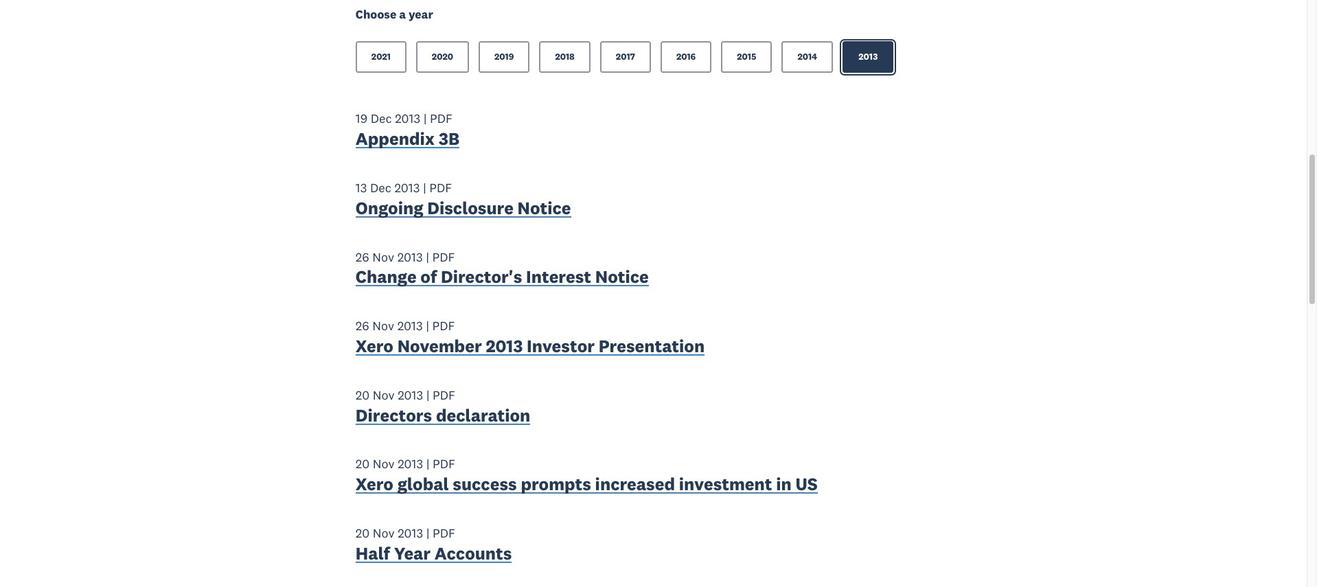 Task type: locate. For each thing, give the bounding box(es) containing it.
2017 button
[[600, 41, 651, 73]]

19
[[356, 111, 368, 127]]

2 vertical spatial 20
[[356, 526, 370, 542]]

change of director's interest notice link
[[356, 266, 649, 291]]

nov down directors
[[373, 457, 395, 472]]

2013 inside 20 nov 2013 | pdf directors declaration
[[398, 387, 423, 403]]

|
[[424, 111, 427, 127], [423, 180, 427, 196], [426, 249, 429, 265], [426, 318, 429, 334], [426, 387, 430, 403], [426, 457, 430, 472], [426, 526, 430, 542]]

pdf inside 13 dec 2013 | pdf ongoing disclosure notice
[[430, 180, 452, 196]]

| inside 20 nov 2013 | pdf directors declaration
[[426, 387, 430, 403]]

20 for half
[[356, 526, 370, 542]]

dec for ongoing
[[370, 180, 392, 196]]

2021
[[372, 51, 391, 63]]

xero for xero november 2013 investor presentation
[[356, 335, 394, 357]]

| inside 20 nov 2013 | pdf half year accounts
[[426, 526, 430, 542]]

dec inside '19 dec 2013 | pdf appendix 3b'
[[371, 111, 392, 127]]

1 vertical spatial xero
[[356, 474, 394, 496]]

nov inside 20 nov 2013 | pdf directors declaration
[[373, 387, 395, 403]]

5 nov from the top
[[373, 526, 395, 542]]

1 vertical spatial notice
[[596, 266, 649, 288]]

nov up directors
[[373, 387, 395, 403]]

nov for xero global success prompts increased investment in us
[[373, 457, 395, 472]]

pdf up 3b
[[430, 111, 453, 127]]

20 inside 20 nov 2013 | pdf xero global success prompts increased investment in us
[[356, 457, 370, 472]]

nov
[[373, 249, 395, 265], [373, 318, 395, 334], [373, 387, 395, 403], [373, 457, 395, 472], [373, 526, 395, 542]]

1 vertical spatial 26
[[356, 318, 369, 334]]

0 vertical spatial 26
[[356, 249, 369, 265]]

| up the appendix 3b link
[[424, 111, 427, 127]]

nov inside 20 nov 2013 | pdf xero global success prompts increased investment in us
[[373, 457, 395, 472]]

2015
[[737, 51, 757, 63]]

pdf up of
[[433, 249, 455, 265]]

pdf inside '19 dec 2013 | pdf appendix 3b'
[[430, 111, 453, 127]]

0 vertical spatial dec
[[371, 111, 392, 127]]

us
[[796, 474, 818, 496]]

20 up half
[[356, 526, 370, 542]]

1 20 from the top
[[356, 387, 370, 403]]

interest
[[526, 266, 592, 288]]

nov inside 26 nov 2013 | pdf xero november 2013 investor presentation
[[373, 318, 395, 334]]

1 xero from the top
[[356, 335, 394, 357]]

26
[[356, 249, 369, 265], [356, 318, 369, 334]]

2013 inside 13 dec 2013 | pdf ongoing disclosure notice
[[395, 180, 420, 196]]

2013 up year
[[398, 526, 423, 542]]

xero
[[356, 335, 394, 357], [356, 474, 394, 496]]

2013 inside 20 nov 2013 | pdf xero global success prompts increased investment in us
[[398, 457, 423, 472]]

pdf up 'november'
[[433, 318, 455, 334]]

pdf inside 26 nov 2013 | pdf change of director's interest notice
[[433, 249, 455, 265]]

pdf inside 26 nov 2013 | pdf xero november 2013 investor presentation
[[433, 318, 455, 334]]

pdf inside 20 nov 2013 | pdf half year accounts
[[433, 526, 456, 542]]

choose a year
[[356, 7, 433, 22]]

| inside 26 nov 2013 | pdf xero november 2013 investor presentation
[[426, 318, 429, 334]]

| up "half year accounts" link at the bottom
[[426, 526, 430, 542]]

20 inside 20 nov 2013 | pdf half year accounts
[[356, 526, 370, 542]]

nov up half
[[373, 526, 395, 542]]

xero inside 20 nov 2013 | pdf xero global success prompts increased investment in us
[[356, 474, 394, 496]]

2021 button
[[356, 41, 407, 73]]

prompts
[[521, 474, 592, 496]]

disclosure
[[428, 197, 514, 219]]

dec inside 13 dec 2013 | pdf ongoing disclosure notice
[[370, 180, 392, 196]]

2013 right 2014
[[859, 51, 878, 63]]

pdf inside 20 nov 2013 | pdf xero global success prompts increased investment in us
[[433, 457, 456, 472]]

1 horizontal spatial notice
[[596, 266, 649, 288]]

pdf up global
[[433, 457, 456, 472]]

20 up directors
[[356, 387, 370, 403]]

increased
[[595, 474, 675, 496]]

2 20 from the top
[[356, 457, 370, 472]]

3 nov from the top
[[373, 387, 395, 403]]

2019 button
[[479, 41, 530, 73]]

0 vertical spatial 20
[[356, 387, 370, 403]]

20 nov 2013 | pdf half year accounts
[[356, 526, 512, 565]]

notice
[[518, 197, 571, 219], [596, 266, 649, 288]]

20
[[356, 387, 370, 403], [356, 457, 370, 472], [356, 526, 370, 542]]

0 vertical spatial notice
[[518, 197, 571, 219]]

half year accounts link
[[356, 543, 512, 568]]

2013 button
[[843, 41, 894, 73]]

nov up change
[[373, 249, 395, 265]]

pdf
[[430, 111, 453, 127], [430, 180, 452, 196], [433, 249, 455, 265], [433, 318, 455, 334], [433, 387, 456, 403], [433, 457, 456, 472], [433, 526, 456, 542]]

| up 'november'
[[426, 318, 429, 334]]

november
[[398, 335, 482, 357]]

2013 for global
[[398, 457, 423, 472]]

| inside 13 dec 2013 | pdf ongoing disclosure notice
[[423, 180, 427, 196]]

20 for xero
[[356, 457, 370, 472]]

20 down directors
[[356, 457, 370, 472]]

investment
[[679, 474, 773, 496]]

2016 button
[[661, 41, 712, 73]]

2013 inside 26 nov 2013 | pdf change of director's interest notice
[[398, 249, 423, 265]]

| inside 26 nov 2013 | pdf change of director's interest notice
[[426, 249, 429, 265]]

26 up change
[[356, 249, 369, 265]]

of
[[421, 266, 437, 288]]

2 26 from the top
[[356, 318, 369, 334]]

20 nov 2013 | pdf xero global success prompts increased investment in us
[[356, 457, 818, 496]]

1 nov from the top
[[373, 249, 395, 265]]

nov inside 20 nov 2013 | pdf half year accounts
[[373, 526, 395, 542]]

2013 for declaration
[[398, 387, 423, 403]]

2013 up the appendix 3b link
[[395, 111, 421, 127]]

xero left 'november'
[[356, 335, 394, 357]]

2013 up of
[[398, 249, 423, 265]]

dec for appendix
[[371, 111, 392, 127]]

2013 left investor
[[486, 335, 523, 357]]

| up directors declaration link
[[426, 387, 430, 403]]

| up ongoing
[[423, 180, 427, 196]]

2013 inside '19 dec 2013 | pdf appendix 3b'
[[395, 111, 421, 127]]

3 20 from the top
[[356, 526, 370, 542]]

26 down change
[[356, 318, 369, 334]]

1 26 from the top
[[356, 249, 369, 265]]

dec right "19"
[[371, 111, 392, 127]]

2016
[[677, 51, 696, 63]]

half
[[356, 543, 390, 565]]

pdf up ongoing disclosure notice link on the top of the page
[[430, 180, 452, 196]]

pdf up "half year accounts" link at the bottom
[[433, 526, 456, 542]]

2 nov from the top
[[373, 318, 395, 334]]

| inside '19 dec 2013 | pdf appendix 3b'
[[424, 111, 427, 127]]

2013 for year
[[398, 526, 423, 542]]

3b
[[439, 128, 460, 150]]

0 vertical spatial xero
[[356, 335, 394, 357]]

4 nov from the top
[[373, 457, 395, 472]]

nov inside 26 nov 2013 | pdf change of director's interest notice
[[373, 249, 395, 265]]

nov down change
[[373, 318, 395, 334]]

0 horizontal spatial notice
[[518, 197, 571, 219]]

dec
[[371, 111, 392, 127], [370, 180, 392, 196]]

nov for half year accounts
[[373, 526, 395, 542]]

2013 up directors
[[398, 387, 423, 403]]

2013 up ongoing
[[395, 180, 420, 196]]

dec right 13
[[370, 180, 392, 196]]

xero november 2013 investor presentation link
[[356, 335, 705, 360]]

year
[[409, 7, 433, 22]]

2 xero from the top
[[356, 474, 394, 496]]

26 inside 26 nov 2013 | pdf xero november 2013 investor presentation
[[356, 318, 369, 334]]

pdf up directors declaration link
[[433, 387, 456, 403]]

20 inside 20 nov 2013 | pdf directors declaration
[[356, 387, 370, 403]]

2014
[[798, 51, 818, 63]]

| up of
[[426, 249, 429, 265]]

pdf inside 20 nov 2013 | pdf directors declaration
[[433, 387, 456, 403]]

xero left global
[[356, 474, 394, 496]]

pdf for year
[[433, 526, 456, 542]]

1 vertical spatial dec
[[370, 180, 392, 196]]

appendix 3b link
[[356, 128, 460, 153]]

| up global
[[426, 457, 430, 472]]

2019
[[495, 51, 514, 63]]

2018
[[555, 51, 575, 63]]

2013 inside 20 nov 2013 | pdf half year accounts
[[398, 526, 423, 542]]

20 nov 2013 | pdf directors declaration
[[356, 387, 531, 426]]

| inside 20 nov 2013 | pdf xero global success prompts increased investment in us
[[426, 457, 430, 472]]

year
[[394, 543, 431, 565]]

2013
[[859, 51, 878, 63], [395, 111, 421, 127], [395, 180, 420, 196], [398, 249, 423, 265], [398, 318, 423, 334], [486, 335, 523, 357], [398, 387, 423, 403], [398, 457, 423, 472], [398, 526, 423, 542]]

| for 3b
[[424, 111, 427, 127]]

directors
[[356, 404, 432, 426]]

xero inside 26 nov 2013 | pdf xero november 2013 investor presentation
[[356, 335, 394, 357]]

1 vertical spatial 20
[[356, 457, 370, 472]]

2013 up global
[[398, 457, 423, 472]]

pdf for 3b
[[430, 111, 453, 127]]

26 inside 26 nov 2013 | pdf change of director's interest notice
[[356, 249, 369, 265]]

19 dec 2013 | pdf appendix 3b
[[356, 111, 460, 150]]

2013 up 'november'
[[398, 318, 423, 334]]



Task type: vqa. For each thing, say whether or not it's contained in the screenshot.
See
no



Task type: describe. For each thing, give the bounding box(es) containing it.
2013 for of
[[398, 249, 423, 265]]

pdf for disclosure
[[430, 180, 452, 196]]

2020
[[432, 51, 454, 63]]

accounts
[[435, 543, 512, 565]]

26 nov 2013 | pdf change of director's interest notice
[[356, 249, 649, 288]]

ongoing disclosure notice link
[[356, 197, 571, 222]]

| for declaration
[[426, 387, 430, 403]]

| for november
[[426, 318, 429, 334]]

| for year
[[426, 526, 430, 542]]

pdf for november
[[433, 318, 455, 334]]

in
[[777, 474, 792, 496]]

2020 button
[[416, 41, 469, 73]]

13
[[356, 180, 367, 196]]

26 nov 2013 | pdf xero november 2013 investor presentation
[[356, 318, 705, 357]]

2018 button
[[540, 41, 591, 73]]

global
[[398, 474, 449, 496]]

| for global
[[426, 457, 430, 472]]

| for disclosure
[[423, 180, 427, 196]]

nov for directors declaration
[[373, 387, 395, 403]]

26 for xero
[[356, 318, 369, 334]]

notice inside 26 nov 2013 | pdf change of director's interest notice
[[596, 266, 649, 288]]

26 for change
[[356, 249, 369, 265]]

presentation
[[599, 335, 705, 357]]

2013 for 3b
[[395, 111, 421, 127]]

nov for change of director's interest notice
[[373, 249, 395, 265]]

pdf for of
[[433, 249, 455, 265]]

notice inside 13 dec 2013 | pdf ongoing disclosure notice
[[518, 197, 571, 219]]

2017
[[616, 51, 636, 63]]

2013 inside button
[[859, 51, 878, 63]]

2014 button
[[782, 41, 834, 73]]

ongoing
[[356, 197, 424, 219]]

appendix
[[356, 128, 435, 150]]

a
[[399, 7, 406, 22]]

director's
[[441, 266, 522, 288]]

xero global success prompts increased investment in us link
[[356, 474, 818, 499]]

declaration
[[436, 404, 531, 426]]

change
[[356, 266, 417, 288]]

directors declaration link
[[356, 404, 531, 430]]

13 dec 2013 | pdf ongoing disclosure notice
[[356, 180, 571, 219]]

2015 button
[[722, 41, 773, 73]]

20 for directors
[[356, 387, 370, 403]]

pdf for global
[[433, 457, 456, 472]]

xero for xero global success prompts increased investment in us
[[356, 474, 394, 496]]

| for of
[[426, 249, 429, 265]]

2013 for disclosure
[[395, 180, 420, 196]]

pdf for declaration
[[433, 387, 456, 403]]

nov for xero november 2013 investor presentation
[[373, 318, 395, 334]]

choose
[[356, 7, 397, 22]]

2013 for november
[[398, 318, 423, 334]]

investor
[[527, 335, 595, 357]]

success
[[453, 474, 517, 496]]



